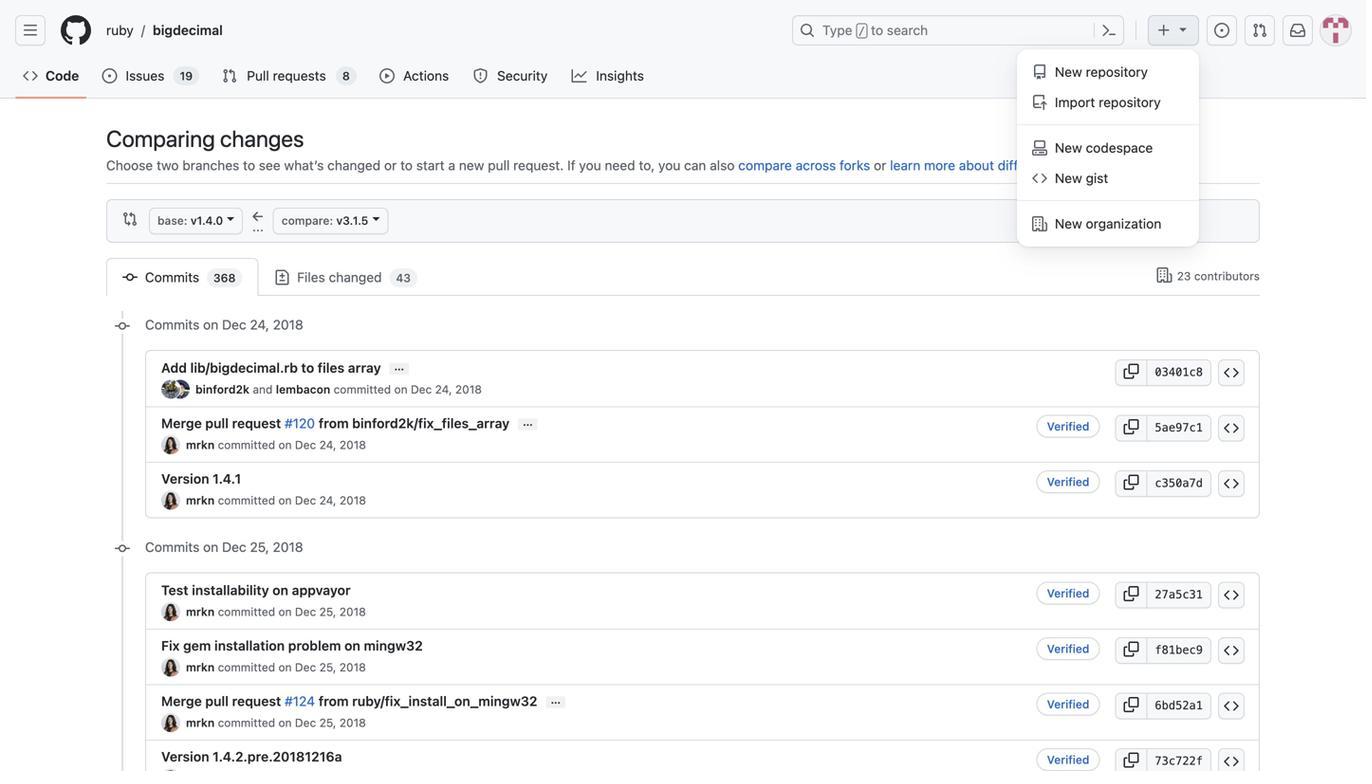 Task type: locate. For each thing, give the bounding box(es) containing it.
2 vertical spatial @mrkn image
[[161, 713, 180, 732]]

2 vertical spatial commits
[[145, 539, 200, 555]]

2 verified from the top
[[1047, 475, 1089, 488]]

4 copy the full sha image from the top
[[1124, 753, 1139, 768]]

you right if
[[579, 157, 601, 173]]

@mrkn image for merge pull request #124 from ruby/fix_install_on_mingw32
[[161, 713, 180, 732]]

… button
[[389, 359, 409, 374], [518, 415, 538, 430], [546, 693, 566, 708]]

1 vertical spatial copy the full sha image
[[1124, 586, 1139, 601]]

25, down appvayor
[[319, 605, 336, 619]]

code image for c350a7d
[[1224, 476, 1239, 491]]

to left start
[[400, 157, 413, 173]]

2 merge from the top
[[161, 693, 202, 709]]

code link
[[15, 62, 87, 90]]

new left gist
[[1055, 170, 1082, 186]]

@mrkn image down test
[[161, 602, 180, 621]]

need
[[605, 157, 635, 173]]

1 vertical spatial repository
[[1099, 94, 1161, 110]]

commits right git commit icon
[[141, 269, 203, 285]]

/
[[141, 22, 145, 38], [858, 25, 865, 38]]

1 vertical spatial mrkn committed on dec 25, 2018
[[186, 661, 366, 674]]

2 mrkn committed on dec 25, 2018 from the top
[[186, 661, 366, 674]]

git commit image for commits on dec 25, 2018
[[115, 541, 130, 556]]

compare
[[738, 157, 792, 173]]

mrkn committed on dec 24, 2018 down #120
[[186, 438, 366, 452]]

0 vertical spatial mrkn committed on dec 25, 2018
[[186, 605, 366, 619]]

you
[[579, 157, 601, 173], [658, 157, 680, 173]]

0 vertical spatial … button
[[389, 359, 409, 374]]

@mrkn image down version 1.4.1 link
[[161, 491, 180, 510]]

3 mrkn from the top
[[186, 605, 215, 619]]

mrkn link for 1.4.1
[[186, 494, 215, 507]]

code image right c350a7d link
[[1224, 476, 1239, 491]]

git commit image for commits on dec 24, 2018
[[115, 319, 130, 334]]

2 @mrkn image from the top
[[161, 602, 180, 621]]

5ae97c1
[[1155, 421, 1203, 434]]

arrow left image
[[250, 209, 266, 225]]

security link
[[465, 62, 557, 90]]

code image for f81bec9
[[1224, 643, 1239, 658]]

binford2k link
[[195, 383, 249, 396]]

5 verified button from the top
[[1036, 693, 1100, 716]]

4 code image from the top
[[1224, 754, 1239, 769]]

codespace
[[1086, 140, 1153, 156]]

repository inside "link"
[[1099, 94, 1161, 110]]

mrkn up version 1.4.1 link
[[186, 438, 215, 452]]

git commit image
[[122, 270, 138, 285]]

copy the full sha image left 03401c8
[[1124, 364, 1139, 379]]

6 verified button from the top
[[1036, 748, 1100, 771]]

committed down test installability on appvayor link
[[218, 605, 275, 619]]

new organization
[[1055, 216, 1161, 231]]

3 copy the full sha image from the top
[[1124, 642, 1139, 657]]

version for version 1.4.1
[[161, 471, 209, 487]]

mrkn down gem
[[186, 661, 215, 674]]

mrkn link down gem
[[186, 661, 215, 674]]

mrkn up version 1.4.2.pre.20181216a link
[[186, 716, 215, 730]]

actions link
[[372, 62, 458, 90]]

1 vertical spatial git commit image
[[115, 541, 130, 556]]

list containing ruby / bigdecimal
[[99, 15, 781, 46]]

request for #120
[[232, 416, 281, 431]]

commits inside compare stats element
[[141, 269, 203, 285]]

mrkn down test
[[186, 605, 215, 619]]

about
[[959, 157, 994, 173]]

dec down appvayor
[[295, 605, 316, 619]]

3 verified button from the top
[[1036, 582, 1100, 605]]

pull down binford2k link
[[205, 416, 229, 431]]

1 verified from the top
[[1047, 420, 1089, 433]]

0 vertical spatial …
[[394, 359, 404, 373]]

from right #124 "link"
[[319, 693, 349, 709]]

code image right 73c722f
[[1224, 754, 1239, 769]]

25, down problem at the bottom left of the page
[[319, 661, 336, 674]]

contributors
[[1194, 269, 1260, 283]]

4 mrkn link from the top
[[186, 661, 215, 674]]

mrkn link for gem
[[186, 661, 215, 674]]

diff
[[998, 157, 1018, 173]]

2 mrkn committed on dec 24, 2018 from the top
[[186, 494, 366, 507]]

repository for import repository
[[1099, 94, 1161, 110]]

1 vertical spatial …
[[523, 415, 533, 428]]

pull inside the comparing changes choose two branches to see what's changed or to start a new pull request.             if you need to, you can also compare across forks or learn more about diff comparisons
[[488, 157, 510, 173]]

25, down 'merge pull request #124 from ruby/fix_install_on_mingw32'
[[319, 716, 336, 730]]

version
[[161, 471, 209, 487], [161, 749, 209, 765]]

1 request from the top
[[232, 416, 281, 431]]

1 git commit image from the top
[[115, 319, 130, 334]]

2018
[[273, 317, 303, 332], [455, 383, 482, 396], [340, 438, 366, 452], [340, 494, 366, 507], [273, 539, 303, 555], [339, 605, 366, 619], [339, 661, 366, 674], [339, 716, 366, 730]]

new codespace
[[1055, 140, 1153, 156]]

mrkn
[[186, 438, 215, 452], [186, 494, 215, 507], [186, 605, 215, 619], [186, 661, 215, 674], [186, 716, 215, 730]]

code image
[[1224, 365, 1239, 380], [1224, 421, 1239, 436], [1224, 476, 1239, 491], [1224, 754, 1239, 769]]

verified button for version 1.4.1
[[1036, 471, 1100, 493]]

commits up test
[[145, 539, 200, 555]]

code image right 5ae97c1 link
[[1224, 421, 1239, 436]]

@mrkn image
[[161, 491, 180, 510], [161, 602, 180, 621]]

repository for new repository
[[1086, 64, 1148, 80]]

ruby link
[[99, 15, 141, 46]]

list
[[99, 15, 781, 46]]

mrkn committed on dec 25, 2018 down test installability on appvayor link
[[186, 605, 366, 619]]

file diff image
[[274, 270, 290, 285]]

new up comparisons
[[1055, 140, 1082, 156]]

0 vertical spatial repository
[[1086, 64, 1148, 80]]

2 horizontal spatial …
[[551, 693, 561, 706]]

commits up add
[[145, 317, 200, 332]]

0 horizontal spatial or
[[384, 157, 397, 173]]

0 vertical spatial merge pull request link
[[161, 416, 281, 431]]

pull requests
[[247, 68, 326, 83]]

on
[[203, 317, 218, 332], [394, 383, 408, 396], [278, 438, 292, 452], [278, 494, 292, 507], [203, 539, 218, 555], [272, 582, 288, 598], [278, 605, 292, 619], [344, 638, 360, 654], [278, 661, 292, 674], [278, 716, 292, 730]]

1 vertical spatial @mrkn image
[[161, 602, 180, 621]]

copy the full sha image left 5ae97c1
[[1124, 419, 1139, 434]]

1 merge pull request link from the top
[[161, 416, 281, 431]]

73c722f
[[1155, 755, 1203, 768]]

mrkn committed on dec 25, 2018 down #124 "link"
[[186, 716, 366, 730]]

mrkn link down version 1.4.1 link
[[186, 494, 215, 507]]

new codespace link
[[1025, 133, 1191, 163]]

copy the full sha image left 27a5c31
[[1124, 586, 1139, 601]]

insights link
[[564, 62, 653, 90]]

copy the full sha image left f81bec9
[[1124, 642, 1139, 657]]

0 vertical spatial copy the full sha image
[[1124, 475, 1139, 490]]

dec down #124 "link"
[[295, 716, 316, 730]]

23       contributors
[[1174, 269, 1260, 283]]

shield image
[[473, 68, 488, 83]]

mrkn committed on dec 24, 2018 for c350a7d
[[186, 494, 366, 507]]

4 verified button from the top
[[1036, 637, 1100, 660]]

merge pull request link down binford2k link
[[161, 416, 281, 431]]

2 vertical spatial pull
[[205, 693, 229, 709]]

new up import
[[1055, 64, 1082, 80]]

changed inside compare stats element
[[329, 269, 382, 285]]

merge for merge pull request #120 from binford2k/fix_files_array
[[161, 416, 202, 431]]

1 copy the full sha image from the top
[[1124, 364, 1139, 379]]

1 mrkn committed on dec 24, 2018 from the top
[[186, 438, 366, 452]]

0 horizontal spatial /
[[141, 22, 145, 38]]

pull
[[247, 68, 269, 83]]

1 vertical spatial commits
[[145, 317, 200, 332]]

@mrkn image
[[161, 435, 180, 454], [161, 658, 180, 677], [161, 713, 180, 732]]

mingw32
[[364, 638, 423, 654]]

start
[[416, 157, 445, 173]]

1 vertical spatial from
[[319, 693, 349, 709]]

1 vertical spatial merge pull request link
[[161, 693, 281, 709]]

0 vertical spatial mrkn committed on dec 24, 2018
[[186, 438, 366, 452]]

2 verified button from the top
[[1036, 471, 1100, 493]]

request down and
[[232, 416, 281, 431]]

or left start
[[384, 157, 397, 173]]

@binford2k image
[[161, 380, 180, 399]]

version 1.4.1
[[161, 471, 241, 487]]

1 @mrkn image from the top
[[161, 435, 180, 454]]

0 vertical spatial request
[[232, 416, 281, 431]]

mrkn down version 1.4.1 link
[[186, 494, 215, 507]]

organization
[[1086, 216, 1161, 231]]

0 vertical spatial version
[[161, 471, 209, 487]]

merge down fix
[[161, 693, 202, 709]]

copy the full sha image left 6bd52a1 on the right of page
[[1124, 697, 1139, 712]]

1 horizontal spatial or
[[874, 157, 886, 173]]

1 vertical spatial merge
[[161, 693, 202, 709]]

request for #124
[[232, 693, 281, 709]]

files
[[318, 360, 345, 376]]

/ inside ruby / bigdecimal
[[141, 22, 145, 38]]

2 mrkn link from the top
[[186, 494, 215, 507]]

1 vertical spatial changed
[[329, 269, 382, 285]]

code image right 27a5c31 link
[[1224, 588, 1239, 603]]

03401c8
[[1155, 366, 1203, 379]]

version 1.4.2.pre.20181216a
[[161, 749, 342, 765]]

1 vertical spatial mrkn committed on dec 24, 2018
[[186, 494, 366, 507]]

copy the full sha image for appvayor
[[1124, 586, 1139, 601]]

choose
[[106, 157, 153, 173]]

2 @mrkn image from the top
[[161, 658, 180, 677]]

mrkn link up version 1.4.2.pre.20181216a link
[[186, 716, 215, 730]]

3 @mrkn image from the top
[[161, 713, 180, 732]]

mrkn link down test
[[186, 605, 215, 619]]

2 vertical spatial copy the full sha image
[[1124, 642, 1139, 657]]

add
[[161, 360, 187, 376]]

changed right the files
[[329, 269, 382, 285]]

forks
[[840, 157, 870, 173]]

code image for 73c722f
[[1224, 754, 1239, 769]]

on up from binford2k/fix_files_array link
[[394, 383, 408, 396]]

1 vertical spatial … button
[[518, 415, 538, 430]]

code image left code on the left of the page
[[23, 68, 38, 83]]

25,
[[250, 539, 269, 555], [319, 605, 336, 619], [319, 661, 336, 674], [319, 716, 336, 730]]

0 vertical spatial from
[[319, 416, 349, 431]]

1 vertical spatial @mrkn image
[[161, 658, 180, 677]]

6bd52a1
[[1155, 699, 1203, 712]]

2 code image from the top
[[1224, 421, 1239, 436]]

#120
[[285, 416, 315, 431]]

pull for merge pull request #120 from binford2k/fix_files_array
[[205, 416, 229, 431]]

@mrkn image for version 1.4.1
[[161, 491, 180, 510]]

pull for merge pull request #124 from ruby/fix_install_on_mingw32
[[205, 693, 229, 709]]

1 mrkn committed on dec 25, 2018 from the top
[[186, 605, 366, 619]]

copy the full sha image for 73c722f
[[1124, 753, 1139, 768]]

4 verified from the top
[[1047, 642, 1089, 655]]

you right 'to,'
[[658, 157, 680, 173]]

merge pull request link down gem
[[161, 693, 281, 709]]

menu
[[1017, 49, 1199, 247]]

0 vertical spatial pull
[[488, 157, 510, 173]]

2 new from the top
[[1055, 140, 1082, 156]]

mrkn link up version 1.4.1 link
[[186, 438, 215, 452]]

2 vertical spatial …
[[551, 693, 561, 706]]

2 copy the full sha image from the top
[[1124, 586, 1139, 601]]

dec up from binford2k/fix_files_array link
[[411, 383, 432, 396]]

actions
[[403, 68, 449, 83]]

files
[[297, 269, 325, 285]]

from for from ruby/fix_install_on_mingw32
[[319, 693, 349, 709]]

repository
[[1086, 64, 1148, 80], [1099, 94, 1161, 110]]

1 vertical spatial version
[[161, 749, 209, 765]]

1 code image from the top
[[1224, 365, 1239, 380]]

repository up import repository
[[1086, 64, 1148, 80]]

committed down array
[[334, 383, 391, 396]]

1 merge from the top
[[161, 416, 202, 431]]

mrkn committed on dec 25, 2018 down fix gem installation problem on mingw32 link on the left of the page
[[186, 661, 366, 674]]

/ right type
[[858, 25, 865, 38]]

mrkn for 1.4.1
[[186, 494, 215, 507]]

2 from from the top
[[319, 693, 349, 709]]

mrkn link
[[186, 438, 215, 452], [186, 494, 215, 507], [186, 605, 215, 619], [186, 661, 215, 674], [186, 716, 215, 730]]

v3.1.5
[[336, 214, 368, 227]]

27a5c31
[[1155, 588, 1203, 601]]

27a5c31 link
[[1146, 582, 1211, 609]]

2 mrkn from the top
[[186, 494, 215, 507]]

2 vertical spatial … button
[[546, 693, 566, 708]]

1 horizontal spatial you
[[658, 157, 680, 173]]

dec down #120 link
[[295, 494, 316, 507]]

code image right the 6bd52a1 link
[[1224, 699, 1239, 714]]

mrkn committed on dec 24, 2018 for 5ae97c1
[[186, 438, 366, 452]]

0 vertical spatial @mrkn image
[[161, 491, 180, 510]]

dec
[[222, 317, 246, 332], [411, 383, 432, 396], [295, 438, 316, 452], [295, 494, 316, 507], [222, 539, 246, 555], [295, 605, 316, 619], [295, 661, 316, 674], [295, 716, 316, 730]]

new down new gist
[[1055, 216, 1082, 231]]

24,
[[250, 317, 269, 332], [435, 383, 452, 396], [319, 438, 336, 452], [319, 494, 336, 507]]

6 verified from the top
[[1047, 753, 1089, 766]]

committed for 5ae97c1
[[218, 438, 275, 452]]

add lib/bigdecimal.rb to files array link
[[161, 360, 381, 376]]

4 new from the top
[[1055, 216, 1082, 231]]

bigdecimal link
[[145, 15, 230, 46]]

verified for version 1.4.1
[[1047, 475, 1089, 488]]

committed up 1.4.1
[[218, 438, 275, 452]]

6bd52a1 link
[[1146, 693, 1211, 720]]

3 verified from the top
[[1047, 587, 1089, 600]]

v1.4.0
[[191, 214, 223, 227]]

copy the full sha image for 6bd52a1
[[1124, 697, 1139, 712]]

3 new from the top
[[1055, 170, 1082, 186]]

committed for f81bec9
[[218, 661, 275, 674]]

import
[[1055, 94, 1095, 110]]

code image
[[23, 68, 38, 83], [1224, 588, 1239, 603], [1224, 643, 1239, 658], [1224, 699, 1239, 714]]

0 vertical spatial @mrkn image
[[161, 435, 180, 454]]

changed inside the comparing changes choose two branches to see what's changed or to start a new pull request.             if you need to, you can also compare across forks or learn more about diff comparisons
[[327, 157, 381, 173]]

from right #120 link
[[319, 416, 349, 431]]

on down fix gem installation problem on mingw32 link on the left of the page
[[278, 661, 292, 674]]

1 horizontal spatial …
[[523, 415, 533, 428]]

to
[[871, 22, 883, 38], [243, 157, 255, 173], [400, 157, 413, 173], [301, 360, 314, 376]]

1 version from the top
[[161, 471, 209, 487]]

1 new from the top
[[1055, 64, 1082, 80]]

branches
[[182, 157, 239, 173]]

2 copy the full sha image from the top
[[1124, 419, 1139, 434]]

copy the full sha image
[[1124, 364, 1139, 379], [1124, 419, 1139, 434], [1124, 697, 1139, 712], [1124, 753, 1139, 768]]

committed up version 1.4.2.pre.20181216a
[[218, 716, 275, 730]]

3 code image from the top
[[1224, 476, 1239, 491]]

new for new gist
[[1055, 170, 1082, 186]]

0 vertical spatial changed
[[327, 157, 381, 173]]

merge down @lembacon image
[[161, 416, 202, 431]]

copy the full sha image
[[1124, 475, 1139, 490], [1124, 586, 1139, 601], [1124, 642, 1139, 657]]

1 vertical spatial pull
[[205, 416, 229, 431]]

from
[[319, 416, 349, 431], [319, 693, 349, 709]]

0 vertical spatial commits
[[141, 269, 203, 285]]

2 vertical spatial mrkn committed on dec 25, 2018
[[186, 716, 366, 730]]

0 vertical spatial merge
[[161, 416, 202, 431]]

pull right new
[[488, 157, 510, 173]]

git commit image
[[115, 319, 130, 334], [115, 541, 130, 556]]

copy the full sha image left c350a7d
[[1124, 475, 1139, 490]]

new inside "link"
[[1055, 216, 1082, 231]]

type
[[822, 22, 852, 38]]

… button for binford2k/fix_files_array
[[518, 415, 538, 430]]

copy the full sha image left 73c722f link
[[1124, 753, 1139, 768]]

repository down new repository link
[[1099, 94, 1161, 110]]

/ right ruby
[[141, 22, 145, 38]]

1 @mrkn image from the top
[[161, 491, 180, 510]]

1 horizontal spatial /
[[858, 25, 865, 38]]

3 copy the full sha image from the top
[[1124, 697, 1139, 712]]

pull
[[488, 157, 510, 173], [205, 416, 229, 431], [205, 693, 229, 709]]

code image for 6bd52a1
[[1224, 699, 1239, 714]]

/ inside type / to search
[[858, 25, 865, 38]]

0 horizontal spatial you
[[579, 157, 601, 173]]

2 you from the left
[[658, 157, 680, 173]]

version 1.4.1 link
[[161, 471, 241, 487]]

2 horizontal spatial … button
[[546, 693, 566, 708]]

on right problem at the bottom left of the page
[[344, 638, 360, 654]]

triangle down image
[[1175, 21, 1191, 37]]

committed down 1.4.1
[[218, 494, 275, 507]]

1 vertical spatial request
[[232, 693, 281, 709]]

version for version 1.4.2.pre.20181216a
[[161, 749, 209, 765]]

1 horizontal spatial … button
[[518, 415, 538, 430]]

new for new codespace
[[1055, 140, 1082, 156]]

on up installability
[[203, 539, 218, 555]]

compare across forks button
[[738, 156, 870, 175]]

...
[[252, 219, 264, 234]]

learn
[[890, 157, 920, 173]]

to up lembacon link at left
[[301, 360, 314, 376]]

or left 'learn'
[[874, 157, 886, 173]]

2 git commit image from the top
[[115, 541, 130, 556]]

git pull request image
[[1252, 23, 1267, 38]]

2 request from the top
[[232, 693, 281, 709]]

1.4.2.pre.20181216a
[[213, 749, 342, 765]]

1 copy the full sha image from the top
[[1124, 475, 1139, 490]]

mrkn for installability
[[186, 605, 215, 619]]

issues
[[126, 68, 164, 83]]

2 version from the top
[[161, 749, 209, 765]]

new for new organization
[[1055, 216, 1082, 231]]

type / to search
[[822, 22, 928, 38]]

version left 1.4.1
[[161, 471, 209, 487]]

changed right what's in the left of the page
[[327, 157, 381, 173]]

verified for fix gem installation problem on mingw32
[[1047, 642, 1089, 655]]

security
[[497, 68, 548, 83]]

commits for commits
[[141, 269, 203, 285]]

base: v1.4.0
[[157, 214, 223, 227]]

3 mrkn link from the top
[[186, 605, 215, 619]]

request left #124 "link"
[[232, 693, 281, 709]]

4 mrkn from the top
[[186, 661, 215, 674]]

mrkn committed on dec 24, 2018 down 1.4.1
[[186, 494, 366, 507]]

code image right the f81bec9 link
[[1224, 643, 1239, 658]]

2 merge pull request link from the top
[[161, 693, 281, 709]]

what's
[[284, 157, 324, 173]]

8
[[342, 69, 350, 83]]

1 from from the top
[[319, 416, 349, 431]]

version left 1.4.2.pre.20181216a
[[161, 749, 209, 765]]

committed down the installation
[[218, 661, 275, 674]]

code image right 03401c8 link in the right of the page
[[1224, 365, 1239, 380]]

0 vertical spatial git commit image
[[115, 319, 130, 334]]

5 mrkn from the top
[[186, 716, 215, 730]]

pull down gem
[[205, 693, 229, 709]]

verified button for fix gem installation problem on mingw32
[[1036, 637, 1100, 660]]



Task type: vqa. For each thing, say whether or not it's contained in the screenshot.
Star this repository image
no



Task type: describe. For each thing, give the bounding box(es) containing it.
25, for 6bd52a1
[[319, 716, 336, 730]]

mrkn committed on dec 25, 2018 for on
[[186, 605, 366, 619]]

on left appvayor
[[272, 582, 288, 598]]

5 verified from the top
[[1047, 698, 1089, 711]]

merge pull request #124 from ruby/fix_install_on_mingw32
[[161, 693, 537, 709]]

new
[[459, 157, 484, 173]]

new repository link
[[1025, 57, 1191, 87]]

5 mrkn link from the top
[[186, 716, 215, 730]]

commits for commits on dec 25, 2018
[[145, 539, 200, 555]]

… for ruby/fix_install_on_mingw32
[[551, 693, 561, 706]]

f81bec9
[[1155, 644, 1203, 657]]

if
[[567, 157, 575, 173]]

issue opened image
[[1214, 23, 1229, 38]]

25, for 27a5c31
[[319, 605, 336, 619]]

also
[[710, 157, 735, 173]]

merge for merge pull request #124 from ruby/fix_install_on_mingw32
[[161, 693, 202, 709]]

commits on dec 25, 2018
[[145, 539, 303, 555]]

notifications image
[[1290, 23, 1305, 38]]

on up fix gem installation problem on mingw32 link on the left of the page
[[278, 605, 292, 619]]

requests
[[273, 68, 326, 83]]

ruby
[[106, 22, 134, 38]]

c350a7d link
[[1146, 471, 1211, 497]]

on down 368 on the top of page
[[203, 317, 218, 332]]

from binford2k/fix_files_array link
[[319, 416, 510, 431]]

verified for test installability on appvayor
[[1047, 587, 1089, 600]]

git pull request image
[[222, 68, 237, 83]]

#124
[[285, 693, 315, 709]]

#124 link
[[285, 693, 315, 709]]

verified button for test installability on appvayor
[[1036, 582, 1100, 605]]

can
[[684, 157, 706, 173]]

base:
[[157, 214, 187, 227]]

43
[[396, 271, 411, 285]]

from for from binford2k/fix_files_array
[[319, 416, 349, 431]]

new for new repository
[[1055, 64, 1082, 80]]

on up the commits on dec 25, 2018
[[278, 494, 292, 507]]

learn more about diff comparisons link
[[890, 157, 1100, 173]]

plus image
[[1156, 23, 1172, 38]]

organization image
[[1157, 268, 1172, 283]]

c350a7d
[[1155, 477, 1203, 490]]

new gist
[[1055, 170, 1108, 186]]

binford2k/fix_files_array
[[352, 416, 510, 431]]

installability
[[192, 582, 269, 598]]

dec up lib/bigdecimal.rb
[[222, 317, 246, 332]]

@mrkn image for test installability on appvayor
[[161, 602, 180, 621]]

two
[[157, 157, 179, 173]]

code image for 5ae97c1
[[1224, 421, 1239, 436]]

binford2k and lembacon committed on dec 24, 2018
[[195, 383, 482, 396]]

368
[[213, 271, 236, 285]]

merge pull request #120 from binford2k/fix_files_array
[[161, 416, 510, 431]]

73c722f link
[[1146, 748, 1211, 771]]

dec up installability
[[222, 539, 246, 555]]

@mrkn image for merge pull request #120 from binford2k/fix_files_array
[[161, 435, 180, 454]]

lib/bigdecimal.rb
[[190, 360, 298, 376]]

1 mrkn link from the top
[[186, 438, 215, 452]]

… button for ruby/fix_install_on_mingw32
[[546, 693, 566, 708]]

import repository
[[1055, 94, 1161, 110]]

1.4.1
[[213, 471, 241, 487]]

comparisons
[[1022, 157, 1100, 173]]

25, up test installability on appvayor
[[250, 539, 269, 555]]

0 horizontal spatial …
[[394, 359, 404, 373]]

insights
[[596, 68, 644, 83]]

copy the full sha image for 03401c8
[[1124, 364, 1139, 379]]

a
[[448, 157, 455, 173]]

2 or from the left
[[874, 157, 886, 173]]

ruby/fix_install_on_mingw32
[[352, 693, 537, 709]]

command palette image
[[1101, 23, 1117, 38]]

/ for type
[[858, 25, 865, 38]]

gist
[[1086, 170, 1108, 186]]

19
[[180, 69, 193, 83]]

fix
[[161, 638, 180, 654]]

copy the full sha image for problem
[[1124, 642, 1139, 657]]

new repository
[[1055, 64, 1148, 80]]

25, for f81bec9
[[319, 661, 336, 674]]

gem
[[183, 638, 211, 654]]

@lembacon image
[[171, 380, 190, 399]]

ruby / bigdecimal
[[106, 22, 223, 38]]

committed for 27a5c31
[[218, 605, 275, 619]]

mrkn link for installability
[[186, 605, 215, 619]]

import repository link
[[1025, 87, 1191, 118]]

commits for commits on dec 24, 2018
[[145, 317, 200, 332]]

dec down problem at the bottom left of the page
[[295, 661, 316, 674]]

1 mrkn from the top
[[186, 438, 215, 452]]

f81bec9 link
[[1146, 637, 1211, 664]]

test installability on appvayor link
[[161, 582, 351, 598]]

compare:
[[282, 214, 333, 227]]

verified button for version 1.4.2.pre.20181216a
[[1036, 748, 1100, 771]]

from ruby/fix_install_on_mingw32 link
[[319, 693, 537, 709]]

graph image
[[572, 68, 587, 83]]

new gist link
[[1025, 163, 1191, 194]]

more
[[924, 157, 955, 173]]

compare stats element
[[106, 258, 1147, 296]]

git compare image
[[122, 212, 138, 227]]

merge pull request link for merge pull request #124 from ruby/fix_install_on_mingw32
[[161, 693, 281, 709]]

code image for 27a5c31
[[1224, 588, 1239, 603]]

1 verified button from the top
[[1036, 415, 1100, 438]]

dec down #120
[[295, 438, 316, 452]]

3 mrkn committed on dec 25, 2018 from the top
[[186, 716, 366, 730]]

files changed
[[293, 269, 385, 285]]

new organization link
[[1025, 209, 1191, 239]]

search
[[887, 22, 928, 38]]

to,
[[639, 157, 655, 173]]

lembacon
[[276, 383, 330, 396]]

… for binford2k/fix_files_array
[[523, 415, 533, 428]]

#120 link
[[285, 416, 315, 431]]

play image
[[379, 68, 394, 83]]

see
[[259, 157, 281, 173]]

verified for version 1.4.2.pre.20181216a
[[1047, 753, 1089, 766]]

homepage image
[[61, 15, 91, 46]]

03401c8 link
[[1146, 360, 1211, 386]]

lembacon link
[[276, 383, 330, 396]]

issue opened image
[[102, 68, 117, 83]]

/ for ruby
[[141, 22, 145, 38]]

menu containing new repository
[[1017, 49, 1199, 247]]

copy the full sha image for 5ae97c1
[[1124, 419, 1139, 434]]

array
[[348, 360, 381, 376]]

and
[[253, 383, 273, 396]]

test installability on appvayor
[[161, 582, 351, 598]]

commits on dec 24, 2018
[[145, 317, 303, 332]]

on down #120 link
[[278, 438, 292, 452]]

1 you from the left
[[579, 157, 601, 173]]

comparing changes choose two branches to see what's changed or to start a new pull request.             if you need to, you can also compare across forks or learn more about diff comparisons
[[106, 125, 1100, 173]]

committed for c350a7d
[[218, 494, 275, 507]]

to left search
[[871, 22, 883, 38]]

committed for 6bd52a1
[[218, 716, 275, 730]]

changes
[[220, 125, 304, 152]]

installation
[[214, 638, 285, 654]]

add lib/bigdecimal.rb to files array
[[161, 360, 381, 376]]

1 or from the left
[[384, 157, 397, 173]]

mrkn for gem
[[186, 661, 215, 674]]

0 horizontal spatial … button
[[389, 359, 409, 374]]

mrkn committed on dec 25, 2018 for installation
[[186, 661, 366, 674]]

to left see
[[243, 157, 255, 173]]

test
[[161, 582, 188, 598]]

5ae97c1 link
[[1146, 415, 1211, 442]]

code
[[46, 68, 79, 83]]

on down #124 "link"
[[278, 716, 292, 730]]

merge pull request link for merge pull request #120 from binford2k/fix_files_array
[[161, 416, 281, 431]]



